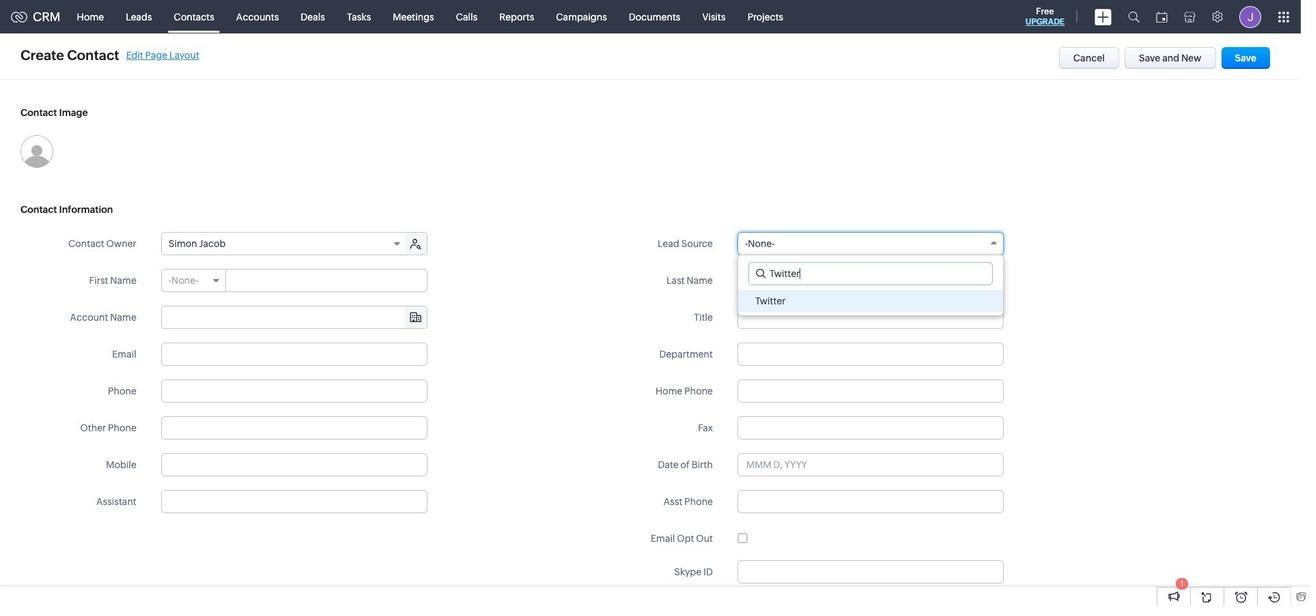 Task type: locate. For each thing, give the bounding box(es) containing it.
option
[[739, 290, 1004, 312]]

None text field
[[738, 269, 1004, 292], [227, 270, 427, 292], [738, 306, 1004, 329], [738, 491, 1004, 514], [738, 561, 1004, 584], [738, 269, 1004, 292], [227, 270, 427, 292], [738, 306, 1004, 329], [738, 491, 1004, 514], [738, 561, 1004, 584]]

search image
[[1129, 11, 1140, 23]]

None text field
[[749, 263, 993, 285], [161, 343, 428, 366], [738, 343, 1004, 366], [161, 380, 428, 403], [738, 380, 1004, 403], [161, 417, 428, 440], [738, 417, 1004, 440], [161, 454, 428, 477], [161, 491, 428, 514], [749, 263, 993, 285], [161, 343, 428, 366], [738, 343, 1004, 366], [161, 380, 428, 403], [738, 380, 1004, 403], [161, 417, 428, 440], [738, 417, 1004, 440], [161, 454, 428, 477], [161, 491, 428, 514]]

create menu image
[[1095, 9, 1112, 25]]

profile element
[[1232, 0, 1270, 33]]

image image
[[20, 135, 53, 168]]

list box
[[739, 287, 1004, 316]]

None field
[[738, 232, 1004, 256], [162, 233, 406, 255], [162, 270, 226, 292], [162, 307, 427, 329], [738, 232, 1004, 256], [162, 233, 406, 255], [162, 270, 226, 292], [162, 307, 427, 329]]

create menu element
[[1087, 0, 1120, 33]]



Task type: vqa. For each thing, say whether or not it's contained in the screenshot.
krismarrier@noemail.co m
no



Task type: describe. For each thing, give the bounding box(es) containing it.
logo image
[[11, 11, 27, 22]]

profile image
[[1240, 6, 1262, 28]]

calendar image
[[1157, 11, 1168, 22]]

MMM D, YYYY text field
[[738, 454, 1004, 477]]

search element
[[1120, 0, 1148, 33]]



